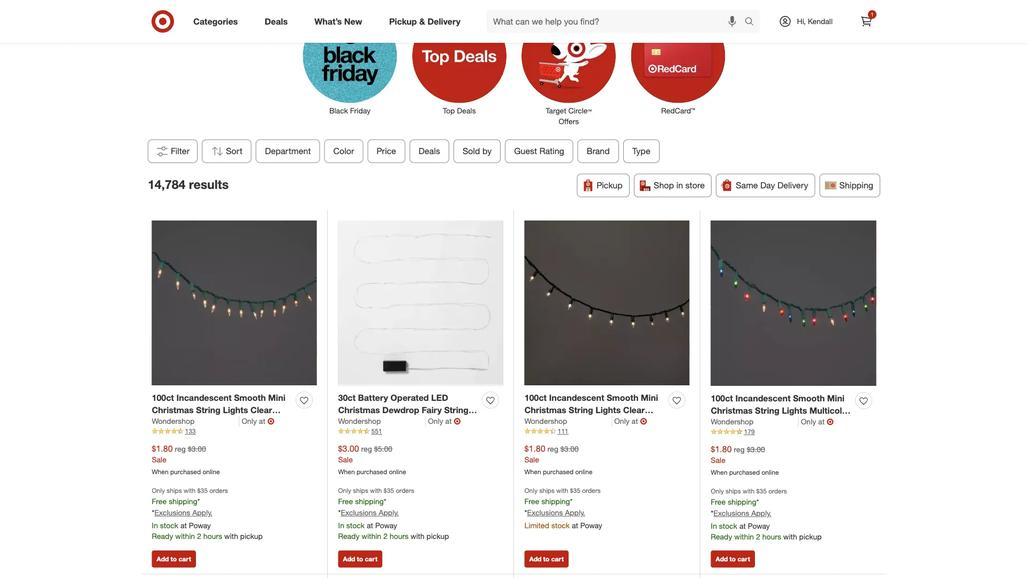 Task type: locate. For each thing, give the bounding box(es) containing it.
1 horizontal spatial pickup
[[597, 180, 623, 191]]

0 horizontal spatial pickup
[[240, 532, 263, 541]]

0 horizontal spatial within
[[175, 532, 195, 541]]

shipping for 100ct incandescent smooth mini christmas string lights clear twinkle with green wire - wondershop™
[[541, 497, 570, 506]]

1 horizontal spatial only ships with $35 orders free shipping * * exclusions apply. in stock at  poway ready within 2 hours with pickup
[[338, 487, 449, 541]]

0 horizontal spatial 2
[[197, 532, 201, 541]]

fairy
[[422, 405, 442, 415]]

wire left 551
[[338, 429, 356, 440]]

0 horizontal spatial pickup
[[389, 16, 417, 27]]

apply.
[[192, 508, 212, 518], [379, 508, 399, 518], [565, 508, 585, 518], [751, 509, 771, 518]]

kendall
[[808, 17, 833, 26]]

sale
[[152, 455, 166, 465], [338, 455, 353, 465], [524, 455, 539, 465], [711, 456, 725, 465]]

christmas for 30ct battery operated led christmas dewdrop fairy string lights warm white with silver wire - wondershop™
[[338, 405, 380, 415]]

3 add to cart from the left
[[529, 555, 564, 563]]

when for 100ct incandescent smooth mini christmas string lights clear with green wire - wondershop™
[[152, 468, 168, 476]]

2 horizontal spatial 100ct
[[711, 393, 733, 403]]

sale for 30ct battery operated led christmas dewdrop fairy string lights warm white with silver wire - wondershop™
[[338, 455, 353, 465]]

online down 133 link
[[203, 468, 220, 476]]

string up '111' link
[[569, 405, 593, 415]]

1 vertical spatial pickup
[[597, 180, 623, 191]]

$3.00 down 111
[[560, 444, 579, 453]]

2 horizontal spatial incandescent
[[735, 393, 791, 403]]

$35
[[197, 487, 208, 495], [384, 487, 394, 495], [570, 487, 580, 495], [756, 487, 767, 495]]

pickup inside pickup & delivery 'link'
[[389, 16, 417, 27]]

string up 179 link
[[755, 405, 779, 416]]

with inside 30ct battery operated led christmas dewdrop fairy string lights warm white with silver wire - wondershop™
[[417, 417, 435, 427]]

exclusions for 100ct incandescent smooth mini christmas string lights clear twinkle with green wire - wondershop™
[[527, 508, 563, 518]]

1 clear from the left
[[250, 405, 272, 415]]

4 to from the left
[[730, 555, 736, 563]]

in
[[152, 521, 158, 530], [338, 521, 344, 530], [711, 522, 717, 531]]

poway
[[189, 521, 211, 530], [375, 521, 397, 530], [580, 521, 602, 530], [748, 522, 770, 531]]

smooth inside 100ct incandescent smooth mini christmas string lights clear with green wire - wondershop™
[[234, 392, 266, 403]]

incandescent up 179
[[735, 393, 791, 403]]

smooth up 133 link
[[234, 392, 266, 403]]

0 vertical spatial pickup
[[389, 16, 417, 27]]

100ct incandescent smooth mini christmas string lights clear with green wire - wondershop™
[[152, 392, 285, 427]]

cart for 30ct battery operated led christmas dewdrop fairy string lights warm white with silver wire - wondershop™
[[365, 555, 377, 563]]

100ct inside 100ct incandescent smooth mini christmas string lights multicolor with green wire - wondershop™
[[711, 393, 733, 403]]

2 horizontal spatial $1.80
[[711, 444, 732, 454]]

online inside $3.00 reg $5.00 sale when purchased online
[[389, 468, 406, 476]]

- inside 30ct battery operated led christmas dewdrop fairy string lights warm white with silver wire - wondershop™
[[359, 429, 362, 440]]

lights inside 30ct battery operated led christmas dewdrop fairy string lights warm white with silver wire - wondershop™
[[338, 417, 363, 427]]

2 horizontal spatial in
[[711, 522, 717, 531]]

incandescent inside the 100ct incandescent smooth mini christmas string lights clear twinkle with green wire - wondershop™
[[549, 392, 604, 403]]

$3.00 inside $3.00 reg $5.00 sale when purchased online
[[338, 443, 359, 454]]

to
[[171, 555, 177, 563], [357, 555, 363, 563], [543, 555, 549, 563], [730, 555, 736, 563]]

cart for 100ct incandescent smooth mini christmas string lights clear with green wire - wondershop™
[[179, 555, 191, 563]]

ships for 100ct incandescent smooth mini christmas string lights multicolor with green wire - wondershop™
[[726, 487, 741, 495]]

wondershop for 30ct battery operated led christmas dewdrop fairy string lights warm white with silver wire - wondershop™
[[338, 417, 381, 426]]

only at ¬ down multicolor
[[801, 417, 834, 427]]

pickup inside pickup button
[[597, 180, 623, 191]]

ready
[[152, 532, 173, 541], [338, 532, 359, 541], [711, 532, 732, 542]]

1 horizontal spatial smooth
[[607, 392, 638, 403]]

4 cart from the left
[[738, 555, 750, 563]]

lights inside 100ct incandescent smooth mini christmas string lights clear with green wire - wondershop™
[[223, 405, 248, 415]]

store
[[685, 180, 705, 191]]

christmas inside 100ct incandescent smooth mini christmas string lights clear with green wire - wondershop™
[[152, 405, 194, 415]]

$3.00 for 100ct incandescent smooth mini christmas string lights clear with green wire - wondershop™
[[188, 444, 206, 453]]

exclusions apply. link for 100ct incandescent smooth mini christmas string lights clear with green wire - wondershop™
[[154, 508, 212, 518]]

christmas inside 30ct battery operated led christmas dewdrop fairy string lights warm white with silver wire - wondershop™
[[338, 405, 380, 415]]

1 horizontal spatial deals
[[419, 146, 440, 156]]

string up silver
[[444, 405, 469, 415]]

exclusions apply. link
[[154, 508, 212, 518], [341, 508, 399, 518], [527, 508, 585, 518], [713, 509, 771, 518]]

sold by button
[[454, 139, 501, 163]]

0 horizontal spatial hours
[[203, 532, 222, 541]]

string inside 100ct incandescent smooth mini christmas string lights clear with green wire - wondershop™
[[196, 405, 220, 415]]

2 horizontal spatial green
[[730, 417, 755, 428]]

when inside $3.00 reg $5.00 sale when purchased online
[[338, 468, 355, 476]]

only inside only ships with $35 orders free shipping * * exclusions apply. limited stock at  poway
[[524, 487, 538, 495]]

incandescent up 133
[[176, 392, 232, 403]]

only at ¬
[[242, 416, 274, 427], [428, 416, 461, 427], [614, 416, 647, 427], [801, 417, 834, 427]]

stock for 100ct incandescent smooth mini christmas string lights clear with green wire - wondershop™
[[160, 521, 178, 530]]

ready for 30ct battery operated led christmas dewdrop fairy string lights warm white with silver wire - wondershop™
[[338, 532, 359, 541]]

sort
[[226, 146, 242, 156]]

christmas
[[152, 405, 194, 415], [338, 405, 380, 415], [524, 405, 566, 415], [711, 405, 753, 416]]

lights up '111' link
[[596, 405, 621, 415]]

online down 179 link
[[762, 469, 779, 477]]

3 cart from the left
[[551, 555, 564, 563]]

to for 100ct incandescent smooth mini christmas string lights clear with green wire - wondershop™
[[171, 555, 177, 563]]

0 horizontal spatial delivery
[[428, 16, 461, 27]]

smooth up multicolor
[[793, 393, 825, 403]]

only ships with $35 orders free shipping * * exclusions apply. limited stock at  poway
[[524, 487, 602, 530]]

3 to from the left
[[543, 555, 549, 563]]

reg inside $3.00 reg $5.00 sale when purchased online
[[361, 444, 372, 453]]

what's
[[314, 16, 342, 27]]

0 horizontal spatial clear
[[250, 405, 272, 415]]

0 horizontal spatial smooth
[[234, 392, 266, 403]]

within
[[175, 532, 195, 541], [362, 532, 381, 541], [734, 532, 754, 542]]

pickup for 30ct battery operated led christmas dewdrop fairy string lights warm white with silver wire - wondershop™
[[427, 532, 449, 541]]

green inside 100ct incandescent smooth mini christmas string lights multicolor with green wire - wondershop™
[[730, 417, 755, 428]]

deals left sold
[[419, 146, 440, 156]]

100ct incandescent smooth mini christmas string lights clear with green wire - wondershop™ link
[[152, 392, 292, 427]]

online
[[203, 468, 220, 476], [389, 468, 406, 476], [575, 468, 592, 476], [762, 469, 779, 477]]

14,784
[[148, 177, 185, 192]]

incandescent inside 100ct incandescent smooth mini christmas string lights clear with green wire - wondershop™
[[176, 392, 232, 403]]

online down $5.00
[[389, 468, 406, 476]]

wondershop link for 30ct battery operated led christmas dewdrop fairy string lights warm white with silver wire - wondershop™
[[338, 416, 426, 427]]

0 horizontal spatial $1.80
[[152, 443, 173, 454]]

filter button
[[148, 139, 198, 163]]

2 horizontal spatial only ships with $35 orders free shipping * * exclusions apply. in stock at  poway ready within 2 hours with pickup
[[711, 487, 822, 542]]

wire right 111
[[604, 417, 622, 427]]

pickup down "brand" button on the right of the page
[[597, 180, 623, 191]]

delivery
[[428, 16, 461, 27], [777, 180, 808, 191]]

online for 30ct battery operated led christmas dewdrop fairy string lights warm white with silver wire - wondershop™
[[389, 468, 406, 476]]

type
[[632, 146, 651, 156]]

add to cart for 100ct incandescent smooth mini christmas string lights clear twinkle with green wire - wondershop™
[[529, 555, 564, 563]]

add to cart button for 100ct incandescent smooth mini christmas string lights multicolor with green wire - wondershop™
[[711, 551, 755, 568]]

wondershop link up 133
[[152, 416, 239, 427]]

mini inside the 100ct incandescent smooth mini christmas string lights clear twinkle with green wire - wondershop™
[[641, 392, 658, 403]]

search
[[740, 17, 766, 28]]

deals inside button
[[419, 146, 440, 156]]

1 add to cart button from the left
[[152, 551, 196, 568]]

lights up 133 link
[[223, 405, 248, 415]]

exclusions inside only ships with $35 orders free shipping * * exclusions apply. limited stock at  poway
[[527, 508, 563, 518]]

0 horizontal spatial deals
[[265, 16, 288, 27]]

0 horizontal spatial 100ct
[[152, 392, 174, 403]]

2 to from the left
[[357, 555, 363, 563]]

delivery for same day delivery
[[777, 180, 808, 191]]

1 to from the left
[[171, 555, 177, 563]]

shipping inside only ships with $35 orders free shipping * * exclusions apply. limited stock at  poway
[[541, 497, 570, 506]]

incandescent inside 100ct incandescent smooth mini christmas string lights multicolor with green wire - wondershop™
[[735, 393, 791, 403]]

deals
[[265, 16, 288, 27], [457, 106, 476, 115], [419, 146, 440, 156]]

2 clear from the left
[[623, 405, 645, 415]]

- inside 100ct incandescent smooth mini christmas string lights multicolor with green wire - wondershop™
[[778, 417, 782, 428]]

$1.80 reg $3.00 sale when purchased online down 133
[[152, 443, 220, 476]]

wondershop link for 100ct incandescent smooth mini christmas string lights clear with green wire - wondershop™
[[152, 416, 239, 427]]

4 add from the left
[[716, 555, 728, 563]]

¬ for 100ct incandescent smooth mini christmas string lights multicolor with green wire - wondershop™
[[827, 417, 834, 427]]

wondershop™ inside 30ct battery operated led christmas dewdrop fairy string lights warm white with silver wire - wondershop™
[[365, 429, 421, 440]]

100ct for 100ct incandescent smooth mini christmas string lights multicolor with green wire - wondershop™
[[711, 393, 733, 403]]

free
[[152, 497, 167, 506], [338, 497, 353, 506], [524, 497, 539, 506], [711, 498, 726, 507]]

wondershop link up 179
[[711, 417, 799, 427]]

color
[[333, 146, 354, 156]]

wondershop™ inside the 100ct incandescent smooth mini christmas string lights clear twinkle with green wire - wondershop™
[[524, 429, 581, 440]]

wondershop up 133
[[152, 417, 195, 426]]

2 vertical spatial deals
[[419, 146, 440, 156]]

1 link
[[855, 10, 878, 33]]

christmas down "30ct"
[[338, 405, 380, 415]]

shipping
[[169, 497, 197, 506], [355, 497, 384, 506], [541, 497, 570, 506], [728, 498, 756, 507]]

¬
[[267, 416, 274, 427], [454, 416, 461, 427], [640, 416, 647, 427], [827, 417, 834, 427]]

1 horizontal spatial clear
[[623, 405, 645, 415]]

¬ up "551" link
[[454, 416, 461, 427]]

179
[[744, 428, 755, 436]]

$3.00 down 133
[[188, 444, 206, 453]]

wondershop link for 100ct incandescent smooth mini christmas string lights multicolor with green wire - wondershop™
[[711, 417, 799, 427]]

add to cart button for 100ct incandescent smooth mini christmas string lights clear twinkle with green wire - wondershop™
[[524, 551, 569, 568]]

lights inside the 100ct incandescent smooth mini christmas string lights clear twinkle with green wire - wondershop™
[[596, 405, 621, 415]]

3 add from the left
[[529, 555, 541, 563]]

add for 30ct battery operated led christmas dewdrop fairy string lights warm white with silver wire - wondershop™
[[343, 555, 355, 563]]

wondershop link up 551
[[338, 416, 426, 427]]

2 horizontal spatial deals
[[457, 106, 476, 115]]

only
[[242, 417, 257, 426], [428, 417, 443, 426], [614, 417, 630, 426], [801, 417, 816, 427], [152, 487, 165, 495], [338, 487, 351, 495], [524, 487, 538, 495], [711, 487, 724, 495]]

string for 100ct incandescent smooth mini christmas string lights multicolor with green wire - wondershop™
[[755, 405, 779, 416]]

2 horizontal spatial smooth
[[793, 393, 825, 403]]

lights inside 100ct incandescent smooth mini christmas string lights multicolor with green wire - wondershop™
[[782, 405, 807, 416]]

$1.80 for 100ct incandescent smooth mini christmas string lights multicolor with green wire - wondershop™
[[711, 444, 732, 454]]

orders inside only ships with $35 orders free shipping * * exclusions apply. limited stock at  poway
[[582, 487, 601, 495]]

purchased up only ships with $35 orders free shipping * * exclusions apply. limited stock at  poway
[[543, 468, 574, 476]]

14,784 results
[[148, 177, 229, 192]]

1 add to cart from the left
[[157, 555, 191, 563]]

$3.00 down 179
[[747, 445, 765, 454]]

4 add to cart button from the left
[[711, 551, 755, 568]]

christmas for 100ct incandescent smooth mini christmas string lights clear twinkle with green wire - wondershop™
[[524, 405, 566, 415]]

ships
[[167, 487, 182, 495], [353, 487, 368, 495], [539, 487, 555, 495], [726, 487, 741, 495]]

online for 100ct incandescent smooth mini christmas string lights clear with green wire - wondershop™
[[203, 468, 220, 476]]

deals link
[[256, 10, 301, 33]]

551 link
[[338, 427, 503, 436]]

3 add to cart button from the left
[[524, 551, 569, 568]]

0 horizontal spatial incandescent
[[176, 392, 232, 403]]

2 horizontal spatial $1.80 reg $3.00 sale when purchased online
[[711, 444, 779, 477]]

lights
[[223, 405, 248, 415], [596, 405, 621, 415], [782, 405, 807, 416], [338, 417, 363, 427]]

2 horizontal spatial within
[[734, 532, 754, 542]]

multicolor
[[809, 405, 850, 416]]

30ct battery operated led christmas dewdrop fairy string lights warm white with silver wire - wondershop™ image
[[338, 221, 503, 386], [338, 221, 503, 386]]

string inside the 100ct incandescent smooth mini christmas string lights clear twinkle with green wire - wondershop™
[[569, 405, 593, 415]]

silver
[[437, 417, 460, 427]]

christmas up 133
[[152, 405, 194, 415]]

0 vertical spatial deals
[[265, 16, 288, 27]]

green inside 100ct incandescent smooth mini christmas string lights clear with green wire - wondershop™
[[171, 417, 196, 427]]

$5.00
[[374, 444, 392, 453]]

2 horizontal spatial hours
[[762, 532, 781, 542]]

100ct inside the 100ct incandescent smooth mini christmas string lights clear twinkle with green wire - wondershop™
[[524, 392, 547, 403]]

100ct incandescent smooth mini christmas string lights multicolor with green wire - wondershop™
[[711, 393, 850, 428]]

free for 100ct incandescent smooth mini christmas string lights multicolor with green wire - wondershop™
[[711, 498, 726, 507]]

1 horizontal spatial within
[[362, 532, 381, 541]]

string inside 30ct battery operated led christmas dewdrop fairy string lights warm white with silver wire - wondershop™
[[444, 405, 469, 415]]

purchased for 100ct incandescent smooth mini christmas string lights multicolor with green wire - wondershop™
[[729, 469, 760, 477]]

0 horizontal spatial ready
[[152, 532, 173, 541]]

1 horizontal spatial hours
[[390, 532, 409, 541]]

100ct incandescent smooth mini christmas string lights clear twinkle with green wire - wondershop™ image
[[524, 221, 689, 386], [524, 221, 689, 386]]

christmas up twinkle on the right bottom of page
[[524, 405, 566, 415]]

$3.00 left $5.00
[[338, 443, 359, 454]]

stock inside only ships with $35 orders free shipping * * exclusions apply. limited stock at  poway
[[551, 521, 570, 530]]

free for 100ct incandescent smooth mini christmas string lights clear twinkle with green wire - wondershop™
[[524, 497, 539, 506]]

100ct inside 100ct incandescent smooth mini christmas string lights clear with green wire - wondershop™
[[152, 392, 174, 403]]

mini inside 100ct incandescent smooth mini christmas string lights clear with green wire - wondershop™
[[268, 392, 285, 403]]

1 horizontal spatial in
[[338, 521, 344, 530]]

sale inside $3.00 reg $5.00 sale when purchased online
[[338, 455, 353, 465]]

2 add from the left
[[343, 555, 355, 563]]

clear inside 100ct incandescent smooth mini christmas string lights clear with green wire - wondershop™
[[250, 405, 272, 415]]

purchased down $5.00
[[357, 468, 387, 476]]

reg for 30ct battery operated led christmas dewdrop fairy string lights warm white with silver wire - wondershop™
[[361, 444, 372, 453]]

wondershop up 551
[[338, 417, 381, 426]]

ready for 100ct incandescent smooth mini christmas string lights multicolor with green wire - wondershop™
[[711, 532, 732, 542]]

guest rating
[[514, 146, 564, 156]]

¬ down multicolor
[[827, 417, 834, 427]]

cart for 100ct incandescent smooth mini christmas string lights multicolor with green wire - wondershop™
[[738, 555, 750, 563]]

results
[[189, 177, 229, 192]]

top deals link
[[405, 7, 514, 116]]

reg for 100ct incandescent smooth mini christmas string lights clear twinkle with green wire - wondershop™
[[547, 444, 558, 453]]

only at ¬ up '111' link
[[614, 416, 647, 427]]

What can we help you find? suggestions appear below search field
[[487, 10, 747, 33]]

1 horizontal spatial green
[[577, 417, 602, 427]]

mini for 100ct incandescent smooth mini christmas string lights multicolor with green wire - wondershop™
[[827, 393, 844, 403]]

1 add from the left
[[157, 555, 169, 563]]

online for 100ct incandescent smooth mini christmas string lights clear twinkle with green wire - wondershop™
[[575, 468, 592, 476]]

&
[[419, 16, 425, 27]]

0 horizontal spatial mini
[[268, 392, 285, 403]]

wondershop link up 111
[[524, 416, 612, 427]]

1 horizontal spatial ready
[[338, 532, 359, 541]]

wondershop up 179
[[711, 417, 754, 427]]

mini for 100ct incandescent smooth mini christmas string lights clear with green wire - wondershop™
[[268, 392, 285, 403]]

reg down 133
[[175, 444, 186, 453]]

string
[[196, 405, 220, 415], [444, 405, 469, 415], [569, 405, 593, 415], [755, 405, 779, 416]]

string for 100ct incandescent smooth mini christmas string lights clear twinkle with green wire - wondershop™
[[569, 405, 593, 415]]

add to cart for 30ct battery operated led christmas dewdrop fairy string lights warm white with silver wire - wondershop™
[[343, 555, 377, 563]]

delivery inside same day delivery button
[[777, 180, 808, 191]]

1 horizontal spatial pickup
[[427, 532, 449, 541]]

wire right 179
[[758, 417, 776, 428]]

purchased down 133
[[170, 468, 201, 476]]

0 horizontal spatial $1.80 reg $3.00 sale when purchased online
[[152, 443, 220, 476]]

sale for 100ct incandescent smooth mini christmas string lights clear with green wire - wondershop™
[[152, 455, 166, 465]]

¬ up '111' link
[[640, 416, 647, 427]]

0 horizontal spatial green
[[171, 417, 196, 427]]

clear inside the 100ct incandescent smooth mini christmas string lights clear twinkle with green wire - wondershop™
[[623, 405, 645, 415]]

smooth up '111' link
[[607, 392, 638, 403]]

reg down 179
[[734, 445, 745, 454]]

clear
[[250, 405, 272, 415], [623, 405, 645, 415]]

2 horizontal spatial pickup
[[799, 532, 822, 542]]

111
[[558, 427, 568, 435]]

2 horizontal spatial 2
[[756, 532, 760, 542]]

shipping for 100ct incandescent smooth mini christmas string lights clear with green wire - wondershop™
[[169, 497, 197, 506]]

delivery inside pickup & delivery 'link'
[[428, 16, 461, 27]]

same day delivery
[[736, 180, 808, 191]]

only at ¬ for 100ct incandescent smooth mini christmas string lights multicolor with green wire - wondershop™
[[801, 417, 834, 427]]

wondershop up 111
[[524, 417, 567, 426]]

ships inside only ships with $35 orders free shipping * * exclusions apply. limited stock at  poway
[[539, 487, 555, 495]]

incandescent for 100ct incandescent smooth mini christmas string lights clear with green wire - wondershop™
[[176, 392, 232, 403]]

1 horizontal spatial incandescent
[[549, 392, 604, 403]]

poway inside only ships with $35 orders free shipping * * exclusions apply. limited stock at  poway
[[580, 521, 602, 530]]

with inside only ships with $35 orders free shipping * * exclusions apply. limited stock at  poway
[[556, 487, 568, 495]]

clear up 133 link
[[250, 405, 272, 415]]

$3.00 for 100ct incandescent smooth mini christmas string lights multicolor with green wire - wondershop™
[[747, 445, 765, 454]]

apply. inside only ships with $35 orders free shipping * * exclusions apply. limited stock at  poway
[[565, 508, 585, 518]]

online up only ships with $35 orders free shipping * * exclusions apply. limited stock at  poway
[[575, 468, 592, 476]]

reg left $5.00
[[361, 444, 372, 453]]

delivery right "day"
[[777, 180, 808, 191]]

100ct incandescent smooth mini christmas string lights multicolor with green wire - wondershop™ image
[[711, 221, 876, 386], [711, 221, 876, 386]]

brand
[[587, 146, 610, 156]]

christmas inside the 100ct incandescent smooth mini christmas string lights clear twinkle with green wire - wondershop™
[[524, 405, 566, 415]]

smooth inside 100ct incandescent smooth mini christmas string lights multicolor with green wire - wondershop™
[[793, 393, 825, 403]]

$1.80 for 100ct incandescent smooth mini christmas string lights clear twinkle with green wire - wondershop™
[[524, 443, 545, 454]]

4 add to cart from the left
[[716, 555, 750, 563]]

smooth for 100ct incandescent smooth mini christmas string lights multicolor with green wire - wondershop™
[[793, 393, 825, 403]]

categories
[[193, 16, 238, 27]]

orders for 100ct incandescent smooth mini christmas string lights multicolor with green wire - wondershop™
[[768, 487, 787, 495]]

deals left what's
[[265, 16, 288, 27]]

add
[[157, 555, 169, 563], [343, 555, 355, 563], [529, 555, 541, 563], [716, 555, 728, 563]]

purchased down 179
[[729, 469, 760, 477]]

purchased for 100ct incandescent smooth mini christmas string lights clear twinkle with green wire - wondershop™
[[543, 468, 574, 476]]

price
[[377, 146, 396, 156]]

100ct for 100ct incandescent smooth mini christmas string lights clear with green wire - wondershop™
[[152, 392, 174, 403]]

hi, kendall
[[797, 17, 833, 26]]

when for 100ct incandescent smooth mini christmas string lights multicolor with green wire - wondershop™
[[711, 469, 727, 477]]

mini inside 100ct incandescent smooth mini christmas string lights multicolor with green wire - wondershop™
[[827, 393, 844, 403]]

sale for 100ct incandescent smooth mini christmas string lights multicolor with green wire - wondershop™
[[711, 456, 725, 465]]

1 horizontal spatial 100ct
[[524, 392, 547, 403]]

only at ¬ for 100ct incandescent smooth mini christmas string lights clear with green wire - wondershop™
[[242, 416, 274, 427]]

exclusions for 30ct battery operated led christmas dewdrop fairy string lights warm white with silver wire - wondershop™
[[341, 508, 377, 518]]

free inside only ships with $35 orders free shipping * * exclusions apply. limited stock at  poway
[[524, 497, 539, 506]]

limited
[[524, 521, 549, 530]]

reg down 111
[[547, 444, 558, 453]]

2 add to cart from the left
[[343, 555, 377, 563]]

christmas inside 100ct incandescent smooth mini christmas string lights multicolor with green wire - wondershop™
[[711, 405, 753, 416]]

$1.80 reg $3.00 sale when purchased online down 179
[[711, 444, 779, 477]]

$1.80 reg $3.00 sale when purchased online down 111
[[524, 443, 592, 476]]

0 horizontal spatial in
[[152, 521, 158, 530]]

reg
[[175, 444, 186, 453], [361, 444, 372, 453], [547, 444, 558, 453], [734, 445, 745, 454]]

black friday
[[329, 106, 371, 115]]

clear up '111' link
[[623, 405, 645, 415]]

delivery right &
[[428, 16, 461, 27]]

1 horizontal spatial 2
[[383, 532, 388, 541]]

string up 133 link
[[196, 405, 220, 415]]

2 horizontal spatial ready
[[711, 532, 732, 542]]

lights up 179 link
[[782, 405, 807, 416]]

0 vertical spatial delivery
[[428, 16, 461, 27]]

stock
[[160, 521, 178, 530], [346, 521, 365, 530], [551, 521, 570, 530], [719, 522, 737, 531]]

wire right 133
[[199, 417, 217, 427]]

apply. for 100ct incandescent smooth mini christmas string lights clear twinkle with green wire - wondershop™
[[565, 508, 585, 518]]

filter
[[171, 146, 190, 156]]

$35 inside only ships with $35 orders free shipping * * exclusions apply. limited stock at  poway
[[570, 487, 580, 495]]

mini
[[268, 392, 285, 403], [641, 392, 658, 403], [827, 393, 844, 403]]

1 horizontal spatial $1.80
[[524, 443, 545, 454]]

only at ¬ up 133 link
[[242, 416, 274, 427]]

deals right top
[[457, 106, 476, 115]]

in for 30ct battery operated led christmas dewdrop fairy string lights warm white with silver wire - wondershop™
[[338, 521, 344, 530]]

1 horizontal spatial delivery
[[777, 180, 808, 191]]

100ct incandescent smooth mini christmas string lights clear with green wire - wondershop™ image
[[152, 221, 317, 386], [152, 221, 317, 386]]

string inside 100ct incandescent smooth mini christmas string lights multicolor with green wire - wondershop™
[[755, 405, 779, 416]]

lights down "30ct"
[[338, 417, 363, 427]]

2 horizontal spatial mini
[[827, 393, 844, 403]]

0 horizontal spatial only ships with $35 orders free shipping * * exclusions apply. in stock at  poway ready within 2 hours with pickup
[[152, 487, 263, 541]]

orders
[[209, 487, 228, 495], [396, 487, 414, 495], [582, 487, 601, 495], [768, 487, 787, 495]]

smooth inside the 100ct incandescent smooth mini christmas string lights clear twinkle with green wire - wondershop™
[[607, 392, 638, 403]]

smooth for 100ct incandescent smooth mini christmas string lights clear with green wire - wondershop™
[[234, 392, 266, 403]]

delivery for pickup & delivery
[[428, 16, 461, 27]]

1 vertical spatial delivery
[[777, 180, 808, 191]]

2 add to cart button from the left
[[338, 551, 382, 568]]

hi,
[[797, 17, 806, 26]]

lights for 100ct incandescent smooth mini christmas string lights multicolor with green wire - wondershop™
[[782, 405, 807, 416]]

wondershop link for 100ct incandescent smooth mini christmas string lights clear twinkle with green wire - wondershop™
[[524, 416, 612, 427]]

christmas up 179
[[711, 405, 753, 416]]

¬ up 133 link
[[267, 416, 274, 427]]

add to cart
[[157, 555, 191, 563], [343, 555, 377, 563], [529, 555, 564, 563], [716, 555, 750, 563]]

only at ¬ down fairy
[[428, 416, 461, 427]]

100ct
[[152, 392, 174, 403], [524, 392, 547, 403], [711, 393, 733, 403]]

2 cart from the left
[[365, 555, 377, 563]]

incandescent up 111
[[549, 392, 604, 403]]

pickup left &
[[389, 16, 417, 27]]

when for 100ct incandescent smooth mini christmas string lights clear twinkle with green wire - wondershop™
[[524, 468, 541, 476]]

purchased for 100ct incandescent smooth mini christmas string lights clear with green wire - wondershop™
[[170, 468, 201, 476]]

1 horizontal spatial mini
[[641, 392, 658, 403]]

sold by
[[463, 146, 492, 156]]

purchased inside $3.00 reg $5.00 sale when purchased online
[[357, 468, 387, 476]]

$35 for 100ct incandescent smooth mini christmas string lights clear twinkle with green wire - wondershop™
[[570, 487, 580, 495]]

shop in store button
[[634, 174, 712, 197]]

1 horizontal spatial $1.80 reg $3.00 sale when purchased online
[[524, 443, 592, 476]]

wondershop link
[[152, 416, 239, 427], [338, 416, 426, 427], [524, 416, 612, 427], [711, 417, 799, 427]]

1 cart from the left
[[179, 555, 191, 563]]

add for 100ct incandescent smooth mini christmas string lights clear with green wire - wondershop™
[[157, 555, 169, 563]]

only at ¬ for 100ct incandescent smooth mini christmas string lights clear twinkle with green wire - wondershop™
[[614, 416, 647, 427]]



Task type: describe. For each thing, give the bounding box(es) containing it.
30ct battery operated led christmas dewdrop fairy string lights warm white with silver wire - wondershop™
[[338, 392, 469, 440]]

within for 100ct incandescent smooth mini christmas string lights multicolor with green wire - wondershop™
[[734, 532, 754, 542]]

add for 100ct incandescent smooth mini christmas string lights clear twinkle with green wire - wondershop™
[[529, 555, 541, 563]]

shipping for 100ct incandescent smooth mini christmas string lights multicolor with green wire - wondershop™
[[728, 498, 756, 507]]

wondershop™ inside 100ct incandescent smooth mini christmas string lights multicolor with green wire - wondershop™
[[784, 417, 840, 428]]

with inside 100ct incandescent smooth mini christmas string lights multicolor with green wire - wondershop™
[[711, 417, 728, 428]]

department
[[265, 146, 311, 156]]

exclusions for 100ct incandescent smooth mini christmas string lights multicolor with green wire - wondershop™
[[713, 509, 749, 518]]

1 vertical spatial deals
[[457, 106, 476, 115]]

by
[[483, 146, 492, 156]]

sort button
[[202, 139, 252, 163]]

sold
[[463, 146, 480, 156]]

apply. for 100ct incandescent smooth mini christmas string lights multicolor with green wire - wondershop™
[[751, 509, 771, 518]]

with inside the 100ct incandescent smooth mini christmas string lights clear twinkle with green wire - wondershop™
[[557, 417, 574, 427]]

target circle™ offers
[[546, 106, 592, 126]]

pickup for pickup
[[597, 180, 623, 191]]

offers
[[559, 116, 579, 126]]

$3.00 for 100ct incandescent smooth mini christmas string lights clear twinkle with green wire - wondershop™
[[560, 444, 579, 453]]

ships for 100ct incandescent smooth mini christmas string lights clear with green wire - wondershop™
[[167, 487, 182, 495]]

led
[[431, 392, 448, 403]]

rating
[[540, 146, 564, 156]]

hours for 100ct incandescent smooth mini christmas string lights clear with green wire - wondershop™
[[203, 532, 222, 541]]

apply. for 30ct battery operated led christmas dewdrop fairy string lights warm white with silver wire - wondershop™
[[379, 508, 399, 518]]

pickup button
[[577, 174, 630, 197]]

price button
[[368, 139, 405, 163]]

within for 30ct battery operated led christmas dewdrop fairy string lights warm white with silver wire - wondershop™
[[362, 532, 381, 541]]

new
[[344, 16, 362, 27]]

add to cart button for 100ct incandescent smooth mini christmas string lights clear with green wire - wondershop™
[[152, 551, 196, 568]]

day
[[760, 180, 775, 191]]

when for 30ct battery operated led christmas dewdrop fairy string lights warm white with silver wire - wondershop™
[[338, 468, 355, 476]]

orders for 30ct battery operated led christmas dewdrop fairy string lights warm white with silver wire - wondershop™
[[396, 487, 414, 495]]

add to cart for 100ct incandescent smooth mini christmas string lights clear with green wire - wondershop™
[[157, 555, 191, 563]]

stock for 30ct battery operated led christmas dewdrop fairy string lights warm white with silver wire - wondershop™
[[346, 521, 365, 530]]

- inside the 100ct incandescent smooth mini christmas string lights clear twinkle with green wire - wondershop™
[[625, 417, 628, 427]]

poway for 100ct incandescent smooth mini christmas string lights clear with green wire - wondershop™
[[189, 521, 211, 530]]

color button
[[324, 139, 363, 163]]

$35 for 100ct incandescent smooth mini christmas string lights multicolor with green wire - wondershop™
[[756, 487, 767, 495]]

pickup for 100ct incandescent smooth mini christmas string lights clear with green wire - wondershop™
[[240, 532, 263, 541]]

department button
[[256, 139, 320, 163]]

at inside only ships with $35 orders free shipping * * exclusions apply. limited stock at  poway
[[572, 521, 578, 530]]

reg for 100ct incandescent smooth mini christmas string lights clear with green wire - wondershop™
[[175, 444, 186, 453]]

wire inside 100ct incandescent smooth mini christmas string lights multicolor with green wire - wondershop™
[[758, 417, 776, 428]]

brand button
[[578, 139, 619, 163]]

green inside the 100ct incandescent smooth mini christmas string lights clear twinkle with green wire - wondershop™
[[577, 417, 602, 427]]

- inside 100ct incandescent smooth mini christmas string lights clear with green wire - wondershop™
[[219, 417, 223, 427]]

smooth for 100ct incandescent smooth mini christmas string lights clear twinkle with green wire - wondershop™
[[607, 392, 638, 403]]

¬ for 30ct battery operated led christmas dewdrop fairy string lights warm white with silver wire - wondershop™
[[454, 416, 461, 427]]

pickup & delivery
[[389, 16, 461, 27]]

poway for 100ct incandescent smooth mini christmas string lights clear twinkle with green wire - wondershop™
[[580, 521, 602, 530]]

ships for 30ct battery operated led christmas dewdrop fairy string lights warm white with silver wire - wondershop™
[[353, 487, 368, 495]]

in
[[676, 180, 683, 191]]

100ct incandescent smooth mini christmas string lights clear twinkle with green wire - wondershop™ link
[[524, 392, 664, 440]]

30ct
[[338, 392, 356, 403]]

online for 100ct incandescent smooth mini christmas string lights multicolor with green wire - wondershop™
[[762, 469, 779, 477]]

shipping for 30ct battery operated led christmas dewdrop fairy string lights warm white with silver wire - wondershop™
[[355, 497, 384, 506]]

twinkle
[[524, 417, 555, 427]]

type button
[[623, 139, 660, 163]]

warm
[[366, 417, 389, 427]]

$3.00 reg $5.00 sale when purchased online
[[338, 443, 406, 476]]

christmas for 100ct incandescent smooth mini christmas string lights multicolor with green wire - wondershop™
[[711, 405, 753, 416]]

shop in store
[[654, 180, 705, 191]]

top deals
[[443, 106, 476, 115]]

in for 100ct incandescent smooth mini christmas string lights clear with green wire - wondershop™
[[152, 521, 158, 530]]

100ct incandescent smooth mini christmas string lights clear twinkle with green wire - wondershop™
[[524, 392, 658, 440]]

30ct battery operated led christmas dewdrop fairy string lights warm white with silver wire - wondershop™ link
[[338, 392, 478, 440]]

string for 100ct incandescent smooth mini christmas string lights clear with green wire - wondershop™
[[196, 405, 220, 415]]

christmas for 100ct incandescent smooth mini christmas string lights clear with green wire - wondershop™
[[152, 405, 194, 415]]

only ships with $35 orders free shipping * * exclusions apply. in stock at  poway ready within 2 hours with pickup for 100ct incandescent smooth mini christmas string lights clear with green wire - wondershop™
[[152, 487, 263, 541]]

shipping
[[839, 180, 873, 191]]

within for 100ct incandescent smooth mini christmas string lights clear with green wire - wondershop™
[[175, 532, 195, 541]]

100ct incandescent smooth mini christmas string lights multicolor with green wire - wondershop™ link
[[711, 392, 851, 428]]

top
[[443, 106, 455, 115]]

what's new link
[[305, 10, 376, 33]]

poway for 30ct battery operated led christmas dewdrop fairy string lights warm white with silver wire - wondershop™
[[375, 521, 397, 530]]

stock for 100ct incandescent smooth mini christmas string lights multicolor with green wire - wondershop™
[[719, 522, 737, 531]]

551
[[371, 427, 382, 435]]

incandescent for 100ct incandescent smooth mini christmas string lights clear twinkle with green wire - wondershop™
[[549, 392, 604, 403]]

only ships with $35 orders free shipping * * exclusions apply. in stock at  poway ready within 2 hours with pickup for 30ct battery operated led christmas dewdrop fairy string lights warm white with silver wire - wondershop™
[[338, 487, 449, 541]]

in for 100ct incandescent smooth mini christmas string lights multicolor with green wire - wondershop™
[[711, 522, 717, 531]]

wondershop for 100ct incandescent smooth mini christmas string lights clear twinkle with green wire - wondershop™
[[524, 417, 567, 426]]

with inside 100ct incandescent smooth mini christmas string lights clear with green wire - wondershop™
[[152, 417, 169, 427]]

$1.80 reg $3.00 sale when purchased online for 100ct incandescent smooth mini christmas string lights clear with green wire - wondershop™
[[152, 443, 220, 476]]

apply. for 100ct incandescent smooth mini christmas string lights clear with green wire - wondershop™
[[192, 508, 212, 518]]

2 for 30ct battery operated led christmas dewdrop fairy string lights warm white with silver wire - wondershop™
[[383, 532, 388, 541]]

wire inside 30ct battery operated led christmas dewdrop fairy string lights warm white with silver wire - wondershop™
[[338, 429, 356, 440]]

hours for 30ct battery operated led christmas dewdrop fairy string lights warm white with silver wire - wondershop™
[[390, 532, 409, 541]]

dewdrop
[[382, 405, 419, 415]]

circle™
[[568, 106, 592, 115]]

2 for 100ct incandescent smooth mini christmas string lights multicolor with green wire - wondershop™
[[756, 532, 760, 542]]

sale for 100ct incandescent smooth mini christmas string lights clear twinkle with green wire - wondershop™
[[524, 455, 539, 465]]

black friday link
[[295, 7, 405, 116]]

clear for -
[[623, 405, 645, 415]]

what's new
[[314, 16, 362, 27]]

1
[[871, 11, 874, 18]]

111 link
[[524, 427, 689, 436]]

pickup & delivery link
[[380, 10, 474, 33]]

shop
[[654, 180, 674, 191]]

same day delivery button
[[716, 174, 815, 197]]

guest
[[514, 146, 537, 156]]

white
[[392, 417, 415, 427]]

redcard™
[[661, 106, 695, 115]]

$35 for 100ct incandescent smooth mini christmas string lights clear with green wire - wondershop™
[[197, 487, 208, 495]]

free for 30ct battery operated led christmas dewdrop fairy string lights warm white with silver wire - wondershop™
[[338, 497, 353, 506]]

$1.80 for 100ct incandescent smooth mini christmas string lights clear with green wire - wondershop™
[[152, 443, 173, 454]]

same
[[736, 180, 758, 191]]

add to cart for 100ct incandescent smooth mini christmas string lights multicolor with green wire - wondershop™
[[716, 555, 750, 563]]

wondershop for 100ct incandescent smooth mini christmas string lights clear with green wire - wondershop™
[[152, 417, 195, 426]]

¬ for 100ct incandescent smooth mini christmas string lights clear with green wire - wondershop™
[[267, 416, 274, 427]]

exclusions for 100ct incandescent smooth mini christmas string lights clear with green wire - wondershop™
[[154, 508, 190, 518]]

exclusions apply. link for 100ct incandescent smooth mini christmas string lights multicolor with green wire - wondershop™
[[713, 509, 771, 518]]

lights for 100ct incandescent smooth mini christmas string lights clear with green wire - wondershop™
[[223, 405, 248, 415]]

incandescent for 100ct incandescent smooth mini christmas string lights multicolor with green wire - wondershop™
[[735, 393, 791, 403]]

green for 100ct incandescent smooth mini christmas string lights clear with green wire - wondershop™
[[171, 417, 196, 427]]

ships for 100ct incandescent smooth mini christmas string lights clear twinkle with green wire - wondershop™
[[539, 487, 555, 495]]

reg for 100ct incandescent smooth mini christmas string lights multicolor with green wire - wondershop™
[[734, 445, 745, 454]]

hours for 100ct incandescent smooth mini christmas string lights multicolor with green wire - wondershop™
[[762, 532, 781, 542]]

operated
[[391, 392, 429, 403]]

green for 100ct incandescent smooth mini christmas string lights multicolor with green wire - wondershop™
[[730, 417, 755, 428]]

¬ for 100ct incandescent smooth mini christmas string lights clear twinkle with green wire - wondershop™
[[640, 416, 647, 427]]

wondershop™ inside 100ct incandescent smooth mini christmas string lights clear with green wire - wondershop™
[[225, 417, 281, 427]]

guest rating button
[[505, 139, 573, 163]]

133 link
[[152, 427, 317, 436]]

exclusions apply. link for 30ct battery operated led christmas dewdrop fairy string lights warm white with silver wire - wondershop™
[[341, 508, 399, 518]]

friday
[[350, 106, 371, 115]]

redcard™ link
[[623, 7, 733, 116]]

battery
[[358, 392, 388, 403]]

to for 100ct incandescent smooth mini christmas string lights multicolor with green wire - wondershop™
[[730, 555, 736, 563]]

add to cart button for 30ct battery operated led christmas dewdrop fairy string lights warm white with silver wire - wondershop™
[[338, 551, 382, 568]]

wire inside the 100ct incandescent smooth mini christmas string lights clear twinkle with green wire - wondershop™
[[604, 417, 622, 427]]

mini for 100ct incandescent smooth mini christmas string lights clear twinkle with green wire - wondershop™
[[641, 392, 658, 403]]

lights for 100ct incandescent smooth mini christmas string lights clear twinkle with green wire - wondershop™
[[596, 405, 621, 415]]

search button
[[740, 10, 766, 35]]

133
[[185, 427, 196, 435]]

black
[[329, 106, 348, 115]]

categories link
[[184, 10, 251, 33]]

shipping button
[[820, 174, 880, 197]]

179 link
[[711, 427, 876, 437]]

deals for deals button
[[419, 146, 440, 156]]

wire inside 100ct incandescent smooth mini christmas string lights clear with green wire - wondershop™
[[199, 417, 217, 427]]

add for 100ct incandescent smooth mini christmas string lights multicolor with green wire - wondershop™
[[716, 555, 728, 563]]

stock for 100ct incandescent smooth mini christmas string lights clear twinkle with green wire - wondershop™
[[551, 521, 570, 530]]

deals for deals link
[[265, 16, 288, 27]]

target
[[546, 106, 566, 115]]

deals button
[[410, 139, 449, 163]]



Task type: vqa. For each thing, say whether or not it's contained in the screenshot.
right 22
no



